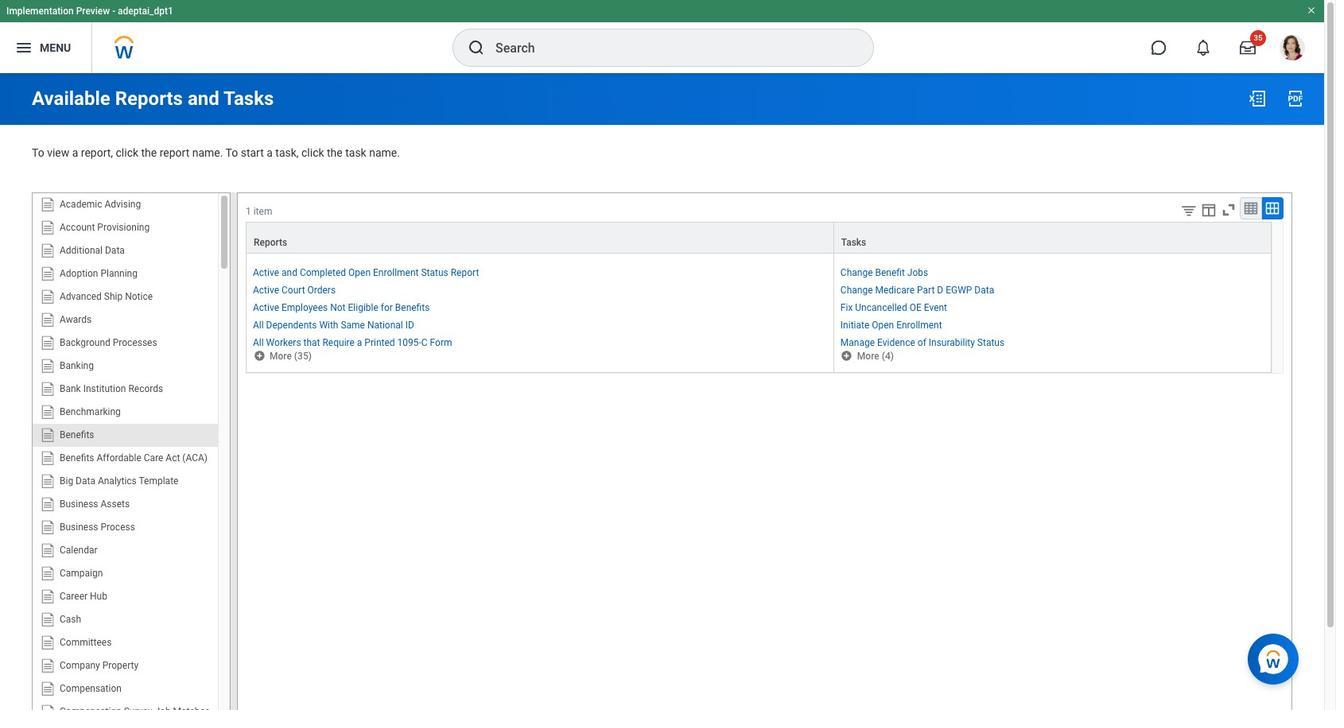 Task type: vqa. For each thing, say whether or not it's contained in the screenshot.
Calibrate: corresponding to Calibrate: 2022 Performance Review Calibration - Global Support Center button
no



Task type: locate. For each thing, give the bounding box(es) containing it.
0 horizontal spatial enrollment
[[373, 267, 419, 278]]

2 horizontal spatial data
[[975, 285, 995, 296]]

all left 'dependents' on the left top
[[253, 320, 264, 331]]

not
[[330, 302, 346, 313]]

data for additional data
[[105, 245, 125, 256]]

(aca)
[[183, 452, 208, 464]]

justify image
[[14, 38, 33, 57]]

2 row from the top
[[246, 254, 1272, 373]]

to
[[32, 146, 44, 159], [226, 146, 238, 159]]

1 vertical spatial all
[[253, 337, 264, 349]]

data inside change benefit jobs change medicare part d egwp data fix uncancelled oe event initiate open enrollment manage evidence of insurability status
[[975, 285, 995, 296]]

tasks button
[[835, 223, 1272, 253]]

a right view at the left top of page
[[72, 146, 78, 159]]

1 horizontal spatial to
[[226, 146, 238, 159]]

2 active from the top
[[253, 285, 279, 296]]

business assets
[[60, 499, 130, 510]]

close environment banner image
[[1307, 6, 1317, 15]]

items selected list
[[253, 264, 479, 349], [841, 264, 1005, 349]]

status inside change benefit jobs change medicare part d egwp data fix uncancelled oe event initiate open enrollment manage evidence of insurability status
[[978, 337, 1005, 349]]

tasks up the 'change benefit jobs' link
[[842, 237, 867, 248]]

tasks
[[224, 88, 274, 110], [842, 237, 867, 248]]

business down big
[[60, 499, 98, 510]]

menu banner
[[0, 0, 1325, 73]]

the left task
[[327, 146, 343, 159]]

open up the eligible
[[349, 267, 371, 278]]

1 active from the top
[[253, 267, 279, 278]]

table image
[[1244, 200, 1260, 216]]

0 vertical spatial data
[[105, 245, 125, 256]]

career
[[60, 591, 88, 602]]

more (4)
[[858, 351, 894, 362]]

benefits up big
[[60, 452, 94, 464]]

name. right task
[[369, 146, 400, 159]]

enrollment inside active and completed open enrollment status report active court  orders active employees not eligible for benefits all dependents with same national id all workers that require a printed 1095-c form
[[373, 267, 419, 278]]

academic
[[60, 199, 102, 210]]

2 horizontal spatial a
[[357, 337, 362, 349]]

evidence
[[878, 337, 916, 349]]

2 business from the top
[[60, 522, 98, 533]]

1
[[246, 206, 251, 217]]

business up calendar
[[60, 522, 98, 533]]

0 horizontal spatial a
[[72, 146, 78, 159]]

click right task,
[[302, 146, 324, 159]]

data
[[105, 245, 125, 256], [975, 285, 995, 296], [76, 476, 95, 487]]

and up to view a report, click the report name. to start a task, click the task name.
[[188, 88, 219, 110]]

enrollment up "for"
[[373, 267, 419, 278]]

benefits
[[395, 302, 430, 313], [60, 429, 94, 440], [60, 452, 94, 464]]

2 vertical spatial active
[[253, 302, 279, 313]]

more down 'manage'
[[858, 351, 880, 362]]

open inside change benefit jobs change medicare part d egwp data fix uncancelled oe event initiate open enrollment manage evidence of insurability status
[[872, 320, 895, 331]]

data for big data analytics template
[[76, 476, 95, 487]]

0 horizontal spatial click
[[116, 146, 139, 159]]

benefits for benefits affordable care act (aca)
[[60, 452, 94, 464]]

adoption planning
[[60, 268, 138, 279]]

1 vertical spatial change
[[841, 285, 873, 296]]

active court  orders link
[[253, 281, 336, 296]]

0 horizontal spatial data
[[76, 476, 95, 487]]

1 vertical spatial business
[[60, 522, 98, 533]]

0 horizontal spatial and
[[188, 88, 219, 110]]

1 horizontal spatial a
[[267, 146, 273, 159]]

items selected list containing change benefit jobs
[[841, 264, 1005, 349]]

tasks up start at the left top of page
[[224, 88, 274, 110]]

to left start at the left top of page
[[226, 146, 238, 159]]

status inside active and completed open enrollment status report active court  orders active employees not eligible for benefits all dependents with same national id all workers that require a printed 1095-c form
[[421, 267, 449, 278]]

enrollment up manage evidence of insurability status link
[[897, 320, 943, 331]]

change left benefit
[[841, 267, 873, 278]]

0 vertical spatial active
[[253, 267, 279, 278]]

notice
[[125, 291, 153, 302]]

items selected list containing active and completed open enrollment status report
[[253, 264, 479, 349]]

big
[[60, 476, 73, 487]]

1 vertical spatial open
[[872, 320, 895, 331]]

2 vertical spatial data
[[76, 476, 95, 487]]

2 all from the top
[[253, 337, 264, 349]]

0 vertical spatial change
[[841, 267, 873, 278]]

active up 'dependents' on the left top
[[253, 302, 279, 313]]

the left report
[[141, 146, 157, 159]]

more
[[270, 351, 292, 362], [858, 351, 880, 362]]

1 vertical spatial enrollment
[[897, 320, 943, 331]]

report,
[[81, 146, 113, 159]]

event
[[924, 302, 948, 313]]

1 vertical spatial benefits
[[60, 429, 94, 440]]

1 vertical spatial active
[[253, 285, 279, 296]]

row
[[246, 222, 1272, 254], [246, 254, 1272, 373]]

35
[[1254, 33, 1263, 42]]

1 item
[[246, 206, 272, 217]]

1 horizontal spatial open
[[872, 320, 895, 331]]

1 horizontal spatial data
[[105, 245, 125, 256]]

0 vertical spatial benefits
[[395, 302, 430, 313]]

fix
[[841, 302, 853, 313]]

a down same at top
[[357, 337, 362, 349]]

1 horizontal spatial status
[[978, 337, 1005, 349]]

1 items selected list from the left
[[253, 264, 479, 349]]

2 more from the left
[[858, 351, 880, 362]]

0 vertical spatial reports
[[115, 88, 183, 110]]

more down workers
[[270, 351, 292, 362]]

enrollment
[[373, 267, 419, 278], [897, 320, 943, 331]]

2 items selected list from the left
[[841, 264, 1005, 349]]

2 vertical spatial benefits
[[60, 452, 94, 464]]

active and completed open enrollment status report active court  orders active employees not eligible for benefits all dependents with same national id all workers that require a printed 1095-c form
[[253, 267, 479, 349]]

menu button
[[0, 22, 92, 73]]

1 vertical spatial status
[[978, 337, 1005, 349]]

enrollment inside change benefit jobs change medicare part d egwp data fix uncancelled oe event initiate open enrollment manage evidence of insurability status
[[897, 320, 943, 331]]

select to filter grid data image
[[1181, 202, 1198, 218]]

1 more from the left
[[270, 351, 292, 362]]

benefits down the benchmarking
[[60, 429, 94, 440]]

eligible
[[348, 302, 379, 313]]

1 horizontal spatial items selected list
[[841, 264, 1005, 349]]

name.
[[192, 146, 223, 159], [369, 146, 400, 159]]

a
[[72, 146, 78, 159], [267, 146, 273, 159], [357, 337, 362, 349]]

name. right report
[[192, 146, 223, 159]]

0 vertical spatial status
[[421, 267, 449, 278]]

data up planning
[[105, 245, 125, 256]]

benefits up id
[[395, 302, 430, 313]]

and up active court  orders link
[[282, 267, 298, 278]]

all left workers
[[253, 337, 264, 349]]

active
[[253, 267, 279, 278], [253, 285, 279, 296], [253, 302, 279, 313]]

committees
[[60, 637, 112, 648]]

0 horizontal spatial open
[[349, 267, 371, 278]]

report
[[451, 267, 479, 278]]

toolbar
[[1169, 197, 1284, 222]]

a inside active and completed open enrollment status report active court  orders active employees not eligible for benefits all dependents with same national id all workers that require a printed 1095-c form
[[357, 337, 362, 349]]

more (35)
[[270, 351, 312, 362]]

business for business assets
[[60, 499, 98, 510]]

account provisioning
[[60, 222, 150, 233]]

view printable version (pdf) image
[[1287, 89, 1306, 108]]

0 vertical spatial open
[[349, 267, 371, 278]]

35 button
[[1231, 30, 1267, 65]]

0 horizontal spatial more
[[270, 351, 292, 362]]

to left view at the left top of page
[[32, 146, 44, 159]]

active up active court  orders link
[[253, 267, 279, 278]]

and inside active and completed open enrollment status report active court  orders active employees not eligible for benefits all dependents with same national id all workers that require a printed 1095-c form
[[282, 267, 298, 278]]

business for business process
[[60, 522, 98, 533]]

0 vertical spatial business
[[60, 499, 98, 510]]

0 horizontal spatial status
[[421, 267, 449, 278]]

status left report
[[421, 267, 449, 278]]

0 vertical spatial tasks
[[224, 88, 274, 110]]

status
[[421, 267, 449, 278], [978, 337, 1005, 349]]

care
[[144, 452, 163, 464]]

reports up report
[[115, 88, 183, 110]]

export to excel image
[[1248, 89, 1268, 108]]

1 change from the top
[[841, 267, 873, 278]]

1 vertical spatial reports
[[254, 237, 287, 248]]

d
[[938, 285, 944, 296]]

more (4) button
[[841, 349, 896, 363]]

1 vertical spatial tasks
[[842, 237, 867, 248]]

change
[[841, 267, 873, 278], [841, 285, 873, 296]]

data right big
[[76, 476, 95, 487]]

to view a report, click the report name. to start a task, click the task name.
[[32, 146, 400, 159]]

change up fix at the top of the page
[[841, 285, 873, 296]]

1 horizontal spatial name.
[[369, 146, 400, 159]]

1 horizontal spatial the
[[327, 146, 343, 159]]

notifications large image
[[1196, 40, 1212, 56]]

part
[[917, 285, 935, 296]]

with
[[319, 320, 339, 331]]

1 row from the top
[[246, 222, 1272, 254]]

1 business from the top
[[60, 499, 98, 510]]

data right egwp
[[975, 285, 995, 296]]

a right start at the left top of page
[[267, 146, 273, 159]]

business
[[60, 499, 98, 510], [60, 522, 98, 533]]

jobs
[[908, 267, 929, 278]]

1 the from the left
[[141, 146, 157, 159]]

account
[[60, 222, 95, 233]]

open
[[349, 267, 371, 278], [872, 320, 895, 331]]

affordable
[[97, 452, 141, 464]]

available reports and tasks
[[32, 88, 274, 110]]

0 vertical spatial enrollment
[[373, 267, 419, 278]]

more for more (4)
[[858, 351, 880, 362]]

open down uncancelled
[[872, 320, 895, 331]]

task
[[345, 146, 367, 159]]

0 horizontal spatial to
[[32, 146, 44, 159]]

bank
[[60, 383, 81, 394]]

provisioning
[[97, 222, 150, 233]]

1 horizontal spatial tasks
[[842, 237, 867, 248]]

click right report,
[[116, 146, 139, 159]]

cash
[[60, 614, 81, 625]]

0 horizontal spatial the
[[141, 146, 157, 159]]

campaign
[[60, 568, 103, 579]]

1 horizontal spatial more
[[858, 351, 880, 362]]

Search Workday  search field
[[496, 30, 841, 65]]

1 vertical spatial and
[[282, 267, 298, 278]]

c
[[422, 337, 428, 349]]

1 horizontal spatial enrollment
[[897, 320, 943, 331]]

national
[[368, 320, 403, 331]]

reports down item
[[254, 237, 287, 248]]

awards
[[60, 314, 92, 325]]

additional data
[[60, 245, 125, 256]]

manage evidence of insurability status link
[[841, 334, 1005, 349]]

dependents
[[266, 320, 317, 331]]

items selected list for more (35)
[[253, 264, 479, 349]]

bank institution records
[[60, 383, 163, 394]]

0 horizontal spatial name.
[[192, 146, 223, 159]]

1 horizontal spatial click
[[302, 146, 324, 159]]

1 click from the left
[[116, 146, 139, 159]]

initiate
[[841, 320, 870, 331]]

status right insurability
[[978, 337, 1005, 349]]

1 horizontal spatial reports
[[254, 237, 287, 248]]

active left court
[[253, 285, 279, 296]]

toolbar inside available reports and tasks main content
[[1169, 197, 1284, 222]]

0 horizontal spatial items selected list
[[253, 264, 479, 349]]

1 horizontal spatial and
[[282, 267, 298, 278]]

2 change from the top
[[841, 285, 873, 296]]

expand table image
[[1265, 200, 1281, 216]]

profile logan mcneil image
[[1280, 35, 1306, 64]]

row containing reports
[[246, 222, 1272, 254]]

workers
[[266, 337, 301, 349]]

1 vertical spatial data
[[975, 285, 995, 296]]

more (35) button
[[253, 349, 313, 363]]

property
[[102, 660, 139, 671]]

1095-
[[397, 337, 422, 349]]

change benefit jobs link
[[841, 264, 929, 278]]

0 vertical spatial all
[[253, 320, 264, 331]]



Task type: describe. For each thing, give the bounding box(es) containing it.
fix uncancelled oe event link
[[841, 299, 948, 313]]

employees
[[282, 302, 328, 313]]

available reports and tasks main content
[[0, 73, 1325, 711]]

2 to from the left
[[226, 146, 238, 159]]

fullscreen image
[[1221, 201, 1238, 218]]

menu
[[40, 41, 71, 54]]

click to view/edit grid preferences image
[[1201, 201, 1218, 218]]

require
[[323, 337, 355, 349]]

oe
[[910, 302, 922, 313]]

row containing active and completed open enrollment status report
[[246, 254, 1272, 373]]

active employees not eligible for benefits link
[[253, 299, 430, 313]]

processes
[[113, 337, 157, 348]]

records
[[128, 383, 163, 394]]

-
[[112, 6, 115, 17]]

1 all from the top
[[253, 320, 264, 331]]

more for more (35)
[[270, 351, 292, 362]]

(4)
[[882, 351, 894, 362]]

analytics
[[98, 476, 137, 487]]

1 to from the left
[[32, 146, 44, 159]]

planning
[[101, 268, 138, 279]]

item
[[254, 206, 272, 217]]

1 name. from the left
[[192, 146, 223, 159]]

advanced ship notice
[[60, 291, 153, 302]]

insurability
[[929, 337, 975, 349]]

adoption
[[60, 268, 98, 279]]

2 name. from the left
[[369, 146, 400, 159]]

act
[[166, 452, 180, 464]]

0 horizontal spatial tasks
[[224, 88, 274, 110]]

manage
[[841, 337, 875, 349]]

advising
[[105, 199, 141, 210]]

uncancelled
[[856, 302, 908, 313]]

background processes
[[60, 337, 157, 348]]

all dependents with same national id link
[[253, 317, 414, 331]]

all workers that require a printed 1095-c form link
[[253, 334, 452, 349]]

benefits inside active and completed open enrollment status report active court  orders active employees not eligible for benefits all dependents with same national id all workers that require a printed 1095-c form
[[395, 302, 430, 313]]

background
[[60, 337, 110, 348]]

start
[[241, 146, 264, 159]]

change benefit jobs change medicare part d egwp data fix uncancelled oe event initiate open enrollment manage evidence of insurability status
[[841, 267, 1005, 349]]

3 active from the top
[[253, 302, 279, 313]]

company property
[[60, 660, 139, 671]]

completed
[[300, 267, 346, 278]]

institution
[[83, 383, 126, 394]]

advanced
[[60, 291, 102, 302]]

that
[[304, 337, 320, 349]]

inbox large image
[[1240, 40, 1256, 56]]

academic advising
[[60, 199, 141, 210]]

of
[[918, 337, 927, 349]]

additional
[[60, 245, 103, 256]]

search image
[[467, 38, 486, 57]]

2 the from the left
[[327, 146, 343, 159]]

(35)
[[294, 351, 312, 362]]

items selected list for more (4)
[[841, 264, 1005, 349]]

reports button
[[247, 223, 834, 253]]

assets
[[101, 499, 130, 510]]

2 click from the left
[[302, 146, 324, 159]]

printed
[[365, 337, 395, 349]]

process
[[101, 522, 135, 533]]

0 horizontal spatial reports
[[115, 88, 183, 110]]

active and completed open enrollment status report link
[[253, 264, 479, 278]]

benefit
[[876, 267, 905, 278]]

open inside active and completed open enrollment status report active court  orders active employees not eligible for benefits all dependents with same national id all workers that require a printed 1095-c form
[[349, 267, 371, 278]]

career hub
[[60, 591, 107, 602]]

task,
[[276, 146, 299, 159]]

benefits affordable care act (aca)
[[60, 452, 208, 464]]

compensation
[[60, 683, 122, 694]]

form
[[430, 337, 452, 349]]

implementation preview -   adeptai_dpt1
[[6, 6, 173, 17]]

report
[[160, 146, 190, 159]]

calendar
[[60, 545, 98, 556]]

ship
[[104, 291, 123, 302]]

0 vertical spatial and
[[188, 88, 219, 110]]

view
[[47, 146, 69, 159]]

id
[[406, 320, 414, 331]]

banking
[[60, 360, 94, 371]]

big data analytics template
[[60, 476, 179, 487]]

template
[[139, 476, 179, 487]]

adeptai_dpt1
[[118, 6, 173, 17]]

initiate open enrollment link
[[841, 317, 943, 331]]

available
[[32, 88, 110, 110]]

benchmarking
[[60, 406, 121, 417]]

benefits for benefits
[[60, 429, 94, 440]]

for
[[381, 302, 393, 313]]

tasks inside popup button
[[842, 237, 867, 248]]

implementation
[[6, 6, 74, 17]]

reports inside popup button
[[254, 237, 287, 248]]



